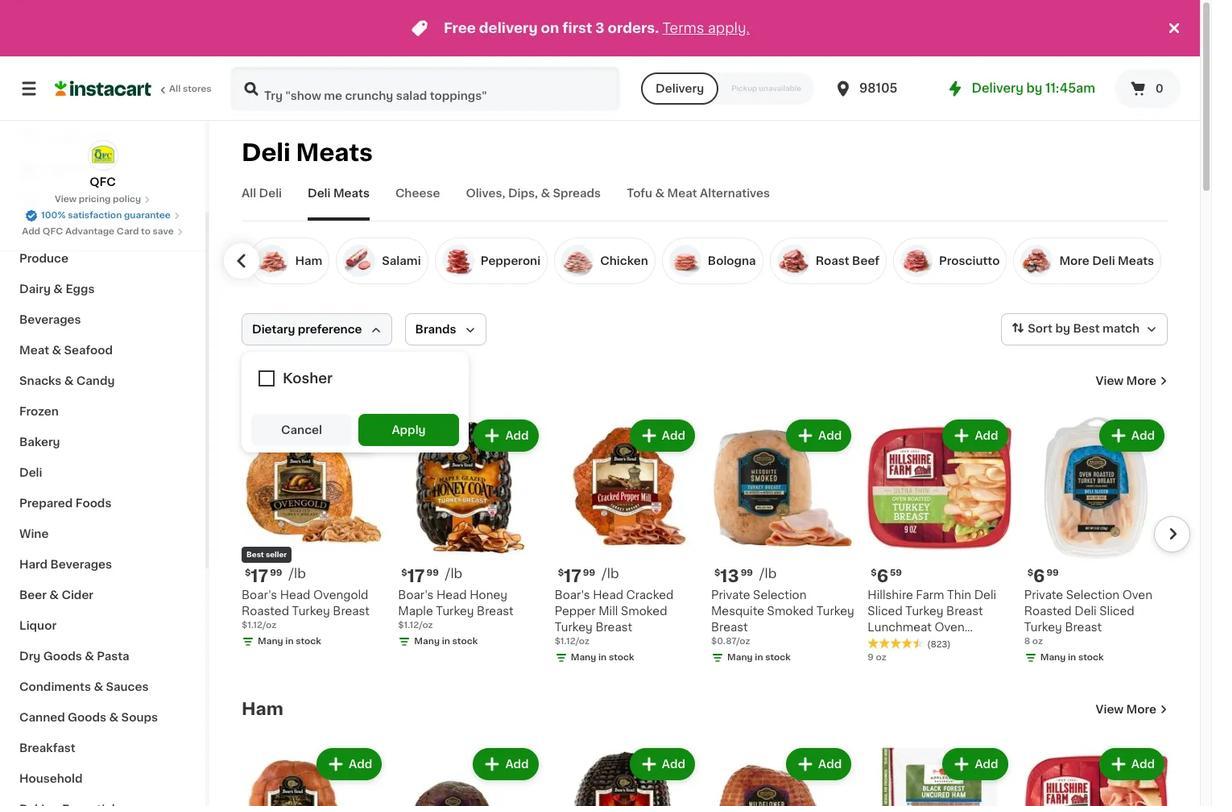 Task type: locate. For each thing, give the bounding box(es) containing it.
hard beverages link
[[10, 549, 196, 580]]

many for private selection mesquite smoked turkey breast
[[727, 654, 753, 662]]

head down seller
[[280, 590, 310, 601]]

seafood
[[64, 345, 113, 356]]

tofu
[[627, 188, 653, 199]]

meat
[[667, 188, 697, 199], [19, 345, 49, 356]]

$ down best seller
[[245, 569, 251, 578]]

prosciutto image
[[901, 245, 933, 277]]

0 horizontal spatial delivery
[[656, 83, 704, 94]]

qfc link
[[87, 140, 118, 190]]

dairy & eggs link
[[10, 274, 196, 304]]

many in stock down boar's head ovengold roasted turkey breast $1.12/oz
[[258, 637, 321, 646]]

oven
[[1123, 590, 1153, 601], [935, 622, 965, 633]]

1 horizontal spatial ham
[[295, 255, 322, 267]]

terms apply. link
[[662, 22, 750, 35]]

1 horizontal spatial qfc
[[90, 176, 116, 188]]

roasted
[[242, 606, 289, 617], [1024, 606, 1072, 617], [868, 638, 915, 650]]

by right sort
[[1056, 323, 1070, 334]]

1 vertical spatial oven
[[935, 622, 965, 633]]

2 horizontal spatial roasted
[[1024, 606, 1072, 617]]

wine
[[19, 528, 49, 540]]

private
[[711, 590, 750, 601], [1024, 590, 1063, 601]]

0 vertical spatial view more
[[1096, 375, 1157, 387]]

breakfast link
[[10, 733, 196, 764]]

stock for honey
[[452, 637, 478, 646]]

smoked down cracked
[[621, 606, 667, 617]]

$1.12/oz inside boar's head honey maple turkey breast $1.12/oz
[[398, 621, 433, 630]]

thin
[[947, 590, 972, 601]]

meats up deli meats link
[[296, 141, 373, 164]]

0 vertical spatial best
[[1073, 323, 1100, 334]]

by left the 11:45am
[[1027, 82, 1043, 94]]

2 horizontal spatial 17
[[564, 568, 581, 585]]

6 for private selection oven roasted deli sliced turkey breast
[[1033, 568, 1045, 585]]

many down the maple
[[414, 637, 440, 646]]

private inside private selection oven roasted deli sliced turkey breast 8 oz
[[1024, 590, 1063, 601]]

all up previous image
[[242, 188, 256, 199]]

$ 17 99
[[245, 568, 282, 585], [401, 568, 439, 585], [558, 568, 595, 585]]

& right tofu on the right top of page
[[655, 188, 665, 199]]

59
[[890, 569, 902, 578]]

& left the eggs
[[53, 284, 63, 295]]

deli
[[242, 141, 291, 164], [259, 188, 282, 199], [308, 188, 331, 199], [1092, 255, 1115, 267], [19, 467, 42, 478], [974, 590, 997, 601], [1075, 606, 1097, 617]]

& left candy
[[64, 375, 74, 387]]

11:45am
[[1046, 82, 1096, 94]]

in down boar's head honey maple turkey breast $1.12/oz
[[442, 637, 450, 646]]

99 up the maple
[[427, 569, 439, 578]]

/lb up boar's head ovengold roasted turkey breast $1.12/oz
[[289, 567, 306, 580]]

$ for boar's head ovengold roasted turkey breast
[[245, 569, 251, 578]]

stock down boar's head ovengold roasted turkey breast $1.12/oz
[[296, 637, 321, 646]]

3 $17.99 per pound element from the left
[[555, 567, 698, 588]]

0 horizontal spatial $17.99 per pound element
[[242, 567, 385, 587]]

more
[[1060, 255, 1090, 267], [1127, 375, 1157, 387], [1127, 704, 1157, 716]]

boar's inside boar's head honey maple turkey breast $1.12/oz
[[398, 590, 434, 601]]

$ 17 99 for boar's head cracked pepper mill smoked turkey breast
[[558, 568, 595, 585]]

roasted down lunchmeat
[[868, 638, 915, 650]]

0 horizontal spatial by
[[1027, 82, 1043, 94]]

0 horizontal spatial roasted
[[242, 606, 289, 617]]

stock for cracked
[[609, 654, 634, 662]]

1 horizontal spatial all
[[242, 188, 256, 199]]

1 horizontal spatial delivery
[[972, 82, 1024, 94]]

goods up condiments
[[43, 651, 82, 662]]

sliced inside private selection oven roasted deli sliced turkey breast 8 oz
[[1100, 606, 1135, 617]]

all inside all stores link
[[169, 85, 181, 93]]

6 left 59
[[877, 568, 889, 585]]

add button inside product group
[[788, 421, 850, 450]]

many down $0.87/oz
[[727, 654, 753, 662]]

meat & seafood
[[19, 345, 113, 356]]

$ inside $ 13 99
[[714, 569, 720, 578]]

1 vertical spatial by
[[1056, 323, 1070, 334]]

turkey link
[[242, 371, 304, 391]]

5 99 from the left
[[1047, 569, 1059, 578]]

1 view more from the top
[[1096, 375, 1157, 387]]

pepperoni image
[[442, 245, 474, 277]]

prepared
[[19, 498, 73, 509]]

card
[[117, 227, 139, 236]]

4 99 from the left
[[583, 569, 595, 578]]

$ 17 99 for boar's head honey maple turkey breast
[[401, 568, 439, 585]]

ham link inside shelves by aisles element
[[249, 238, 330, 284]]

3 boar's from the left
[[555, 590, 590, 601]]

delivery for delivery by 11:45am
[[972, 82, 1024, 94]]

4 $ from the left
[[871, 569, 877, 578]]

1 vertical spatial meat
[[19, 345, 49, 356]]

2 $ from the left
[[401, 569, 407, 578]]

breast inside boar's head ovengold roasted turkey breast $1.12/oz
[[333, 606, 370, 617]]

all inside the all deli link
[[242, 188, 256, 199]]

oz right 9
[[876, 654, 887, 662]]

0 vertical spatial goods
[[43, 651, 82, 662]]

goods down condiments & sauces at the bottom of page
[[68, 712, 106, 723]]

boar's up pepper
[[555, 590, 590, 601]]

orders.
[[608, 22, 659, 35]]

meats left "cheese"
[[333, 188, 370, 199]]

head for pepper
[[593, 590, 623, 601]]

0 vertical spatial ham
[[295, 255, 322, 267]]

bakery link
[[10, 427, 196, 458]]

1 vertical spatial more
[[1127, 375, 1157, 387]]

2 $17.99 per pound element from the left
[[398, 567, 542, 587]]

0 horizontal spatial private
[[711, 590, 750, 601]]

0 horizontal spatial head
[[280, 590, 310, 601]]

1 head from the left
[[280, 590, 310, 601]]

in
[[285, 637, 294, 646], [442, 637, 450, 646], [755, 654, 763, 662], [599, 654, 607, 662], [1068, 654, 1076, 662]]

0 horizontal spatial smoked
[[621, 606, 667, 617]]

head for maple
[[437, 590, 467, 601]]

& left sauces
[[94, 681, 103, 693]]

$1.12/oz down pepper
[[555, 637, 590, 646]]

best left seller
[[246, 551, 264, 558]]

best match
[[1073, 323, 1140, 334]]

99 inside $ 6 99
[[1047, 569, 1059, 578]]

0 vertical spatial qfc
[[90, 176, 116, 188]]

meat right tofu on the right top of page
[[667, 188, 697, 199]]

1 view more link from the top
[[1096, 373, 1168, 389]]

by inside best match sort by field
[[1056, 323, 1070, 334]]

delivery inside delivery by 11:45am link
[[972, 82, 1024, 94]]

add
[[22, 227, 40, 236], [349, 430, 372, 441], [505, 430, 529, 441], [662, 430, 685, 441], [818, 430, 842, 441], [975, 430, 999, 441], [1132, 430, 1155, 441], [349, 759, 372, 770], [505, 759, 529, 770], [662, 759, 685, 770], [818, 759, 842, 770], [975, 759, 999, 770], [1132, 759, 1155, 770]]

9 oz
[[868, 654, 887, 662]]

many in stock for boar's head ovengold roasted turkey breast
[[258, 637, 321, 646]]

0 horizontal spatial sliced
[[868, 606, 903, 617]]

99 up private selection oven roasted deli sliced turkey breast 8 oz
[[1047, 569, 1059, 578]]

product group
[[242, 416, 385, 652], [398, 416, 542, 652], [555, 416, 698, 668], [711, 416, 855, 668], [868, 416, 1011, 665], [1024, 416, 1168, 668], [242, 745, 385, 806], [398, 745, 542, 806], [555, 745, 698, 806], [711, 745, 855, 806], [868, 745, 1011, 806], [1024, 745, 1168, 806]]

1 horizontal spatial sliced
[[1100, 606, 1135, 617]]

Search field
[[232, 68, 619, 110]]

1 horizontal spatial roasted
[[868, 638, 915, 650]]

1 horizontal spatial $ 17 99
[[401, 568, 439, 585]]

1 horizontal spatial by
[[1056, 323, 1070, 334]]

1 horizontal spatial selection
[[1066, 590, 1120, 601]]

2 horizontal spatial head
[[593, 590, 623, 601]]

$ 17 99 up pepper
[[558, 568, 595, 585]]

meats up match
[[1118, 255, 1154, 267]]

head inside boar's head honey maple turkey breast $1.12/oz
[[437, 590, 467, 601]]

1 vertical spatial beverages
[[50, 559, 112, 570]]

in for private selection oven roasted deli sliced turkey breast
[[1068, 654, 1076, 662]]

roasted inside private selection oven roasted deli sliced turkey breast 8 oz
[[1024, 606, 1072, 617]]

$ 17 99 up the maple
[[401, 568, 439, 585]]

17 up the maple
[[407, 568, 425, 585]]

stock for ovengold
[[296, 637, 321, 646]]

2 6 from the left
[[1033, 568, 1045, 585]]

more inside shelves by aisles element
[[1060, 255, 1090, 267]]

boar's inside boar's head ovengold roasted turkey breast $1.12/oz
[[242, 590, 277, 601]]

0 vertical spatial ham link
[[249, 238, 330, 284]]

delivery for delivery
[[656, 83, 704, 94]]

2 $ 17 99 from the left
[[401, 568, 439, 585]]

beverages down dairy & eggs
[[19, 314, 81, 325]]

delivery
[[479, 22, 538, 35]]

0 horizontal spatial best
[[246, 551, 264, 558]]

$17.99 per pound element up cracked
[[555, 567, 698, 588]]

2 smoked from the left
[[621, 606, 667, 617]]

0 horizontal spatial $1.12/oz
[[242, 621, 276, 630]]

1 vertical spatial goods
[[68, 712, 106, 723]]

1 vertical spatial ham
[[242, 701, 283, 718]]

/lb inside $13.99 per pound element
[[760, 567, 777, 580]]

0 vertical spatial beverages
[[19, 314, 81, 325]]

2 private from the left
[[1024, 590, 1063, 601]]

1 private from the left
[[711, 590, 750, 601]]

1 horizontal spatial smoked
[[767, 606, 814, 617]]

1 horizontal spatial private
[[1024, 590, 1063, 601]]

17 up pepper
[[564, 568, 581, 585]]

add qfc advantage card to save
[[22, 227, 174, 236]]

canned goods & soups link
[[10, 702, 196, 733]]

$1.12/oz down best seller
[[242, 621, 276, 630]]

selection for smoked
[[753, 590, 807, 601]]

beverages up "cider"
[[50, 559, 112, 570]]

0 horizontal spatial selection
[[753, 590, 807, 601]]

previous image
[[234, 251, 253, 270]]

smoked down $13.99 per pound element
[[767, 606, 814, 617]]

99 down seller
[[270, 569, 282, 578]]

boar's down best seller
[[242, 590, 277, 601]]

None search field
[[230, 66, 620, 111]]

oven inside the hillshire farm thin deli sliced turkey breast lunchmeat oven roasted turkey breast
[[935, 622, 965, 633]]

sliced
[[868, 606, 903, 617], [1100, 606, 1135, 617]]

4 /lb from the left
[[602, 567, 619, 580]]

$ up the maple
[[401, 569, 407, 578]]

delivery inside delivery 'button'
[[656, 83, 704, 94]]

qfc logo image
[[87, 140, 118, 171]]

selection inside private selection oven roasted deli sliced turkey breast 8 oz
[[1066, 590, 1120, 601]]

1 horizontal spatial meat
[[667, 188, 697, 199]]

1 smoked from the left
[[767, 606, 814, 617]]

ham image
[[256, 245, 289, 277]]

1 vertical spatial view more
[[1096, 704, 1157, 716]]

dietary preference button
[[242, 313, 392, 346]]

6 for hillshire farm thin deli sliced turkey breast lunchmeat oven roasted turkey breast
[[877, 568, 889, 585]]

1 vertical spatial oz
[[876, 654, 887, 662]]

in down private selection oven roasted deli sliced turkey breast 8 oz
[[1068, 654, 1076, 662]]

6 up private selection oven roasted deli sliced turkey breast 8 oz
[[1033, 568, 1045, 585]]

ovengold
[[313, 590, 368, 601]]

stock for oven
[[1079, 654, 1104, 662]]

sauces
[[106, 681, 149, 693]]

$ left 59
[[871, 569, 877, 578]]

2 sliced from the left
[[1100, 606, 1135, 617]]

3 $ from the left
[[714, 569, 720, 578]]

1 horizontal spatial head
[[437, 590, 467, 601]]

many down pepper
[[571, 654, 596, 662]]

boar's
[[242, 590, 277, 601], [398, 590, 434, 601], [555, 590, 590, 601]]

many down private selection oven roasted deli sliced turkey breast 8 oz
[[1040, 654, 1066, 662]]

1 horizontal spatial boar's
[[398, 590, 434, 601]]

$ 6 59
[[871, 568, 902, 585]]

1 $ 17 99 from the left
[[245, 568, 282, 585]]

& right beer
[[49, 590, 59, 601]]

2 head from the left
[[437, 590, 467, 601]]

$ up mesquite at bottom right
[[714, 569, 720, 578]]

more for turkey
[[1127, 375, 1157, 387]]

0 vertical spatial oven
[[1123, 590, 1153, 601]]

2 horizontal spatial $17.99 per pound element
[[555, 567, 698, 588]]

0 vertical spatial deli meats
[[242, 141, 373, 164]]

0 horizontal spatial 6
[[877, 568, 889, 585]]

3 17 from the left
[[564, 568, 581, 585]]

cheese link
[[395, 185, 440, 221]]

1 vertical spatial meats
[[333, 188, 370, 199]]

0 horizontal spatial oz
[[876, 654, 887, 662]]

roasted inside boar's head ovengold roasted turkey breast $1.12/oz
[[242, 606, 289, 617]]

dietary
[[252, 324, 295, 335]]

& left soups
[[109, 712, 119, 723]]

2 /lb from the left
[[445, 567, 463, 580]]

many for boar's head honey maple turkey breast
[[414, 637, 440, 646]]

by
[[1027, 82, 1043, 94], [1056, 323, 1070, 334]]

mill
[[599, 606, 618, 617]]

1 vertical spatial deli meats
[[308, 188, 370, 199]]

0 vertical spatial all
[[169, 85, 181, 93]]

1 99 from the left
[[270, 569, 282, 578]]

more deli meats image
[[1021, 245, 1053, 277]]

2 selection from the left
[[1066, 590, 1120, 601]]

breast inside boar's head honey maple turkey breast $1.12/oz
[[477, 606, 514, 617]]

$ 17 99 down best seller
[[245, 568, 282, 585]]

head left 'honey'
[[437, 590, 467, 601]]

bologna
[[708, 255, 756, 267]]

$17.99 per pound element up 'honey'
[[398, 567, 542, 587]]

roasted down best seller
[[242, 606, 289, 617]]

/lb up mill
[[602, 567, 619, 580]]

17 for boar's head ovengold roasted turkey breast
[[251, 568, 268, 585]]

meat up the snacks at the top
[[19, 345, 49, 356]]

condiments
[[19, 681, 91, 693]]

seller
[[266, 551, 287, 558]]

0 horizontal spatial oven
[[935, 622, 965, 633]]

1 6 from the left
[[877, 568, 889, 585]]

$17.99 per pound element for ovengold
[[242, 567, 385, 587]]

turkey inside private selection oven roasted deli sliced turkey breast 8 oz
[[1024, 622, 1062, 633]]

0 vertical spatial more
[[1060, 255, 1090, 267]]

stock down the private selection mesquite smoked turkey breast $0.87/oz on the bottom right of page
[[765, 654, 791, 662]]

hillshire farm thin deli sliced turkey breast lunchmeat oven roasted turkey breast
[[868, 590, 997, 650]]

to
[[141, 227, 151, 236]]

deli inside shelves by aisles element
[[1092, 255, 1115, 267]]

/lb right $ 13 99 at the right of page
[[760, 567, 777, 580]]

many in stock down private selection oven roasted deli sliced turkey breast 8 oz
[[1040, 654, 1104, 662]]

free
[[444, 22, 476, 35]]

1 horizontal spatial oz
[[1033, 637, 1043, 646]]

view more link
[[1096, 373, 1168, 389], [1096, 702, 1168, 718]]

many in stock down boar's head honey maple turkey breast $1.12/oz
[[414, 637, 478, 646]]

add inside product group
[[818, 430, 842, 441]]

3 /lb from the left
[[760, 567, 777, 580]]

by inside delivery by 11:45am link
[[1027, 82, 1043, 94]]

1 boar's from the left
[[242, 590, 277, 601]]

1 /lb from the left
[[289, 567, 306, 580]]

qfc down 100%
[[43, 227, 63, 236]]

boar's up the maple
[[398, 590, 434, 601]]

2 view more link from the top
[[1096, 702, 1168, 718]]

best inside field
[[1073, 323, 1100, 334]]

$17.99 per pound element up ovengold
[[242, 567, 385, 587]]

cancel
[[281, 425, 322, 436]]

selection inside the private selection mesquite smoked turkey breast $0.87/oz
[[753, 590, 807, 601]]

1 vertical spatial view more link
[[1096, 702, 1168, 718]]

roasted down $ 6 99
[[1024, 606, 1072, 617]]

100% satisfaction guarantee
[[41, 211, 171, 220]]

$0.87/oz
[[711, 637, 750, 646]]

2 17 from the left
[[407, 568, 425, 585]]

many in stock down $0.87/oz
[[727, 654, 791, 662]]

many for boar's head ovengold roasted turkey breast
[[258, 637, 283, 646]]

1 vertical spatial ham link
[[242, 700, 283, 720]]

in down the private selection mesquite smoked turkey breast $0.87/oz on the bottom right of page
[[755, 654, 763, 662]]

$ inside $ 6 59
[[871, 569, 877, 578]]

best
[[1073, 323, 1100, 334], [246, 551, 264, 558]]

oz right 8
[[1033, 637, 1043, 646]]

deli meats
[[242, 141, 373, 164], [308, 188, 370, 199]]

apply.
[[708, 22, 750, 35]]

0 horizontal spatial $ 17 99
[[245, 568, 282, 585]]

stock down private selection oven roasted deli sliced turkey breast 8 oz
[[1079, 654, 1104, 662]]

1 vertical spatial best
[[246, 551, 264, 558]]

0 vertical spatial meats
[[296, 141, 373, 164]]

2 boar's from the left
[[398, 590, 434, 601]]

best inside 'item carousel' region
[[246, 551, 264, 558]]

2 view more from the top
[[1096, 704, 1157, 716]]

$ for private selection mesquite smoked turkey breast
[[714, 569, 720, 578]]

on
[[541, 22, 559, 35]]

1 horizontal spatial 6
[[1033, 568, 1045, 585]]

2 vertical spatial more
[[1127, 704, 1157, 716]]

view
[[55, 195, 77, 204], [1096, 375, 1124, 387], [1096, 704, 1124, 716]]

2 horizontal spatial $1.12/oz
[[555, 637, 590, 646]]

head inside boar's head cracked pepper mill smoked turkey breast $1.12/oz
[[593, 590, 623, 601]]

0 vertical spatial view more link
[[1096, 373, 1168, 389]]

99 for smoked
[[741, 569, 753, 578]]

many in stock down boar's head cracked pepper mill smoked turkey breast $1.12/oz
[[571, 654, 634, 662]]

breast inside the private selection mesquite smoked turkey breast $0.87/oz
[[711, 622, 748, 633]]

99 for roasted
[[270, 569, 282, 578]]

3 head from the left
[[593, 590, 623, 601]]

1 $17.99 per pound element from the left
[[242, 567, 385, 587]]

6 $ from the left
[[1028, 569, 1033, 578]]

roast beef image
[[777, 245, 809, 277]]

stock
[[296, 637, 321, 646], [452, 637, 478, 646], [765, 654, 791, 662], [609, 654, 634, 662], [1079, 654, 1104, 662]]

private down $ 6 99
[[1024, 590, 1063, 601]]

2 99 from the left
[[427, 569, 439, 578]]

brands
[[415, 324, 456, 335]]

in down boar's head cracked pepper mill smoked turkey breast $1.12/oz
[[599, 654, 607, 662]]

bologna image
[[669, 245, 701, 277]]

meat & seafood link
[[10, 335, 196, 366]]

2 vertical spatial meats
[[1118, 255, 1154, 267]]

5 $ from the left
[[558, 569, 564, 578]]

instacart logo image
[[55, 79, 151, 98]]

0 horizontal spatial qfc
[[43, 227, 63, 236]]

shelves by aisles element
[[150, 222, 1168, 300]]

$1.12/oz down the maple
[[398, 621, 433, 630]]

2 horizontal spatial boar's
[[555, 590, 590, 601]]

roasted for turkey
[[1024, 606, 1072, 617]]

produce
[[19, 253, 68, 264]]

99 up pepper
[[583, 569, 595, 578]]

private inside the private selection mesquite smoked turkey breast $0.87/oz
[[711, 590, 750, 601]]

beer & cider
[[19, 590, 93, 601]]

head up mill
[[593, 590, 623, 601]]

boar's head honey maple turkey breast $1.12/oz
[[398, 590, 514, 630]]

stock down boar's head cracked pepper mill smoked turkey breast $1.12/oz
[[609, 654, 634, 662]]

1 horizontal spatial 17
[[407, 568, 425, 585]]

best for best seller
[[246, 551, 264, 558]]

apply button
[[358, 414, 459, 446]]

/lb up boar's head honey maple turkey breast $1.12/oz
[[445, 567, 463, 580]]

1 17 from the left
[[251, 568, 268, 585]]

pepperoni
[[481, 255, 541, 267]]

beverages link
[[10, 304, 196, 335]]

1 sliced from the left
[[868, 606, 903, 617]]

in for boar's head cracked pepper mill smoked turkey breast
[[599, 654, 607, 662]]

1 horizontal spatial oven
[[1123, 590, 1153, 601]]

0 button
[[1115, 69, 1181, 108]]

bologna link
[[662, 238, 763, 284]]

& for tofu & meat alternatives
[[655, 188, 665, 199]]

breast inside boar's head cracked pepper mill smoked turkey breast $1.12/oz
[[596, 622, 632, 633]]

0 horizontal spatial all
[[169, 85, 181, 93]]

2 horizontal spatial $ 17 99
[[558, 568, 595, 585]]

99 for pepper
[[583, 569, 595, 578]]

qfc up view pricing policy link
[[90, 176, 116, 188]]

product group containing 13
[[711, 416, 855, 668]]

17 down best seller
[[251, 568, 268, 585]]

stock down boar's head honey maple turkey breast $1.12/oz
[[452, 637, 478, 646]]

8
[[1024, 637, 1030, 646]]

guarantee
[[124, 211, 171, 220]]

$1.12/oz inside boar's head ovengold roasted turkey breast $1.12/oz
[[242, 621, 276, 630]]

$ up pepper
[[558, 569, 564, 578]]

many down boar's head ovengold roasted turkey breast $1.12/oz
[[258, 637, 283, 646]]

$17.99 per pound element
[[242, 567, 385, 587], [398, 567, 542, 587], [555, 567, 698, 588]]

2 vertical spatial view
[[1096, 704, 1124, 716]]

hillshire
[[868, 590, 913, 601]]

all left stores
[[169, 85, 181, 93]]

0 vertical spatial meat
[[667, 188, 697, 199]]

$ for boar's head cracked pepper mill smoked turkey breast
[[558, 569, 564, 578]]

0 horizontal spatial meat
[[19, 345, 49, 356]]

$ up 8
[[1028, 569, 1033, 578]]

0 vertical spatial by
[[1027, 82, 1043, 94]]

98105 button
[[834, 66, 930, 111]]

3 99 from the left
[[741, 569, 753, 578]]

1 horizontal spatial $17.99 per pound element
[[398, 567, 542, 587]]

head inside boar's head ovengold roasted turkey breast $1.12/oz
[[280, 590, 310, 601]]

99 inside $ 13 99
[[741, 569, 753, 578]]

1 vertical spatial view
[[1096, 375, 1124, 387]]

Best match Sort by field
[[1001, 313, 1168, 346]]

in down boar's head ovengold roasted turkey breast $1.12/oz
[[285, 637, 294, 646]]

deli meats link
[[308, 185, 370, 221]]

dips,
[[508, 188, 538, 199]]

deli meats up deli meats link
[[242, 141, 373, 164]]

private up mesquite at bottom right
[[711, 590, 750, 601]]

1 selection from the left
[[753, 590, 807, 601]]

$1.12/oz
[[242, 621, 276, 630], [398, 621, 433, 630], [555, 637, 590, 646]]

boar's inside boar's head cracked pepper mill smoked turkey breast $1.12/oz
[[555, 590, 590, 601]]

delivery down terms on the right of the page
[[656, 83, 704, 94]]

$ inside $ 6 99
[[1028, 569, 1033, 578]]

1 horizontal spatial best
[[1073, 323, 1100, 334]]

alternatives
[[700, 188, 770, 199]]

hard beverages
[[19, 559, 112, 570]]

deli meats up salami icon
[[308, 188, 370, 199]]

delivery left the 11:45am
[[972, 82, 1024, 94]]

0 vertical spatial oz
[[1033, 637, 1043, 646]]

item carousel region
[[219, 410, 1191, 674]]

0 horizontal spatial boar's
[[242, 590, 277, 601]]

it
[[71, 131, 79, 143]]

best left match
[[1073, 323, 1100, 334]]

liquor
[[19, 620, 56, 632]]

0 horizontal spatial 17
[[251, 568, 268, 585]]

meats inside deli meats link
[[333, 188, 370, 199]]

limited time offer region
[[0, 0, 1165, 56]]

99 right 13
[[741, 569, 753, 578]]

1 vertical spatial all
[[242, 188, 256, 199]]

roasted inside the hillshire farm thin deli sliced turkey breast lunchmeat oven roasted turkey breast
[[868, 638, 915, 650]]

& left seafood
[[52, 345, 61, 356]]

3 $ 17 99 from the left
[[558, 568, 595, 585]]

1 vertical spatial qfc
[[43, 227, 63, 236]]

roast beef link
[[770, 238, 887, 284]]

1 $ from the left
[[245, 569, 251, 578]]

1 horizontal spatial $1.12/oz
[[398, 621, 433, 630]]

selection for roasted
[[1066, 590, 1120, 601]]



Task type: vqa. For each thing, say whether or not it's contained in the screenshot.


Task type: describe. For each thing, give the bounding box(es) containing it.
lists
[[45, 196, 73, 207]]

breast inside private selection oven roasted deli sliced turkey breast 8 oz
[[1065, 622, 1102, 633]]

99 for maple
[[427, 569, 439, 578]]

deli inside private selection oven roasted deli sliced turkey breast 8 oz
[[1075, 606, 1097, 617]]

/lb for mesquite
[[760, 567, 777, 580]]

0
[[1156, 83, 1164, 94]]

boar's head cracked pepper mill smoked turkey breast $1.12/oz
[[555, 590, 674, 646]]

buy it again link
[[10, 121, 196, 153]]

lunchmeat
[[868, 622, 932, 633]]

mesquite
[[711, 606, 764, 617]]

condiments & sauces
[[19, 681, 149, 693]]

many for boar's head cracked pepper mill smoked turkey breast
[[571, 654, 596, 662]]

boar's head ovengold roasted turkey breast $1.12/oz
[[242, 590, 370, 630]]

boar's for boar's head cracked pepper mill smoked turkey breast
[[555, 590, 590, 601]]

98105
[[859, 82, 898, 94]]

beverages inside "link"
[[50, 559, 112, 570]]

delivery by 11:45am link
[[946, 79, 1096, 98]]

$17.99 per pound element for honey
[[398, 567, 542, 587]]

cancel button
[[251, 414, 352, 446]]

$ 13 99
[[714, 568, 753, 585]]

in for boar's head ovengold roasted turkey breast
[[285, 637, 294, 646]]

cheese
[[395, 188, 440, 199]]

in for boar's head honey maple turkey breast
[[442, 637, 450, 646]]

canned goods & soups
[[19, 712, 158, 723]]

$ for boar's head honey maple turkey breast
[[401, 569, 407, 578]]

& for condiments & sauces
[[94, 681, 103, 693]]

preference
[[298, 324, 362, 335]]

save
[[153, 227, 174, 236]]

$1.12/oz inside boar's head cracked pepper mill smoked turkey breast $1.12/oz
[[555, 637, 590, 646]]

goods for canned
[[68, 712, 106, 723]]

ham inside shelves by aisles element
[[295, 255, 322, 267]]

turkey inside boar's head ovengold roasted turkey breast $1.12/oz
[[292, 606, 330, 617]]

match
[[1103, 323, 1140, 334]]

17 for boar's head honey maple turkey breast
[[407, 568, 425, 585]]

hard
[[19, 559, 48, 570]]

view for turkey
[[1096, 375, 1124, 387]]

view more for turkey
[[1096, 375, 1157, 387]]

olives, dips, & spreads link
[[466, 185, 601, 221]]

candy
[[76, 375, 115, 387]]

eggs
[[66, 284, 95, 295]]

shelf turkey 1 of 9 group
[[150, 238, 249, 284]]

best for best match
[[1073, 323, 1100, 334]]

0 horizontal spatial ham
[[242, 701, 283, 718]]

first
[[563, 22, 592, 35]]

$1.12/oz for boar's head honey maple turkey breast
[[398, 621, 433, 630]]

frozen link
[[10, 396, 196, 427]]

pricing
[[79, 195, 111, 204]]

dairy
[[19, 284, 51, 295]]

tofu & meat alternatives
[[627, 188, 770, 199]]

$ 6 99
[[1028, 568, 1059, 585]]

pasta
[[97, 651, 129, 662]]

9
[[868, 654, 874, 662]]

condiments & sauces link
[[10, 672, 196, 702]]

100%
[[41, 211, 66, 220]]

brands button
[[405, 313, 486, 346]]

$17.99 per pound element for cracked
[[555, 567, 698, 588]]

salami image
[[343, 245, 376, 277]]

recipes link
[[10, 153, 196, 185]]

3
[[596, 22, 605, 35]]

many in stock for boar's head cracked pepper mill smoked turkey breast
[[571, 654, 634, 662]]

salami link
[[336, 238, 428, 284]]

private selection oven roasted deli sliced turkey breast 8 oz
[[1024, 590, 1153, 646]]

goods for dry
[[43, 651, 82, 662]]

0 vertical spatial view
[[55, 195, 77, 204]]

turkey inside boar's head cracked pepper mill smoked turkey breast $1.12/oz
[[555, 622, 593, 633]]

private for private selection mesquite smoked turkey breast
[[711, 590, 750, 601]]

olives,
[[466, 188, 505, 199]]

sliced inside the hillshire farm thin deli sliced turkey breast lunchmeat oven roasted turkey breast
[[868, 606, 903, 617]]

$13.99 per pound element
[[711, 567, 855, 587]]

by for sort
[[1056, 323, 1070, 334]]

view more link for ham
[[1096, 702, 1168, 718]]

more for ham
[[1127, 704, 1157, 716]]

13
[[720, 568, 739, 585]]

terms
[[662, 22, 704, 35]]

private for private selection oven roasted deli sliced turkey breast
[[1024, 590, 1063, 601]]

roasted for $1.12/oz
[[242, 606, 289, 617]]

in for private selection mesquite smoked turkey breast
[[755, 654, 763, 662]]

/lb for honey
[[445, 567, 463, 580]]

& left pasta
[[85, 651, 94, 662]]

cracked
[[626, 590, 674, 601]]

roast
[[816, 255, 850, 267]]

recipes
[[45, 164, 92, 175]]

salami
[[382, 255, 421, 267]]

& for meat & seafood
[[52, 345, 61, 356]]

stock for mesquite
[[765, 654, 791, 662]]

smoked inside boar's head cracked pepper mill smoked turkey breast $1.12/oz
[[621, 606, 667, 617]]

& for snacks & candy
[[64, 375, 74, 387]]

roast beef
[[816, 255, 880, 267]]

head for roasted
[[280, 590, 310, 601]]

boar's for boar's head honey maple turkey breast
[[398, 590, 434, 601]]

stores
[[183, 85, 212, 93]]

chicken link
[[554, 238, 656, 284]]

service type group
[[641, 72, 814, 105]]

buy it again
[[45, 131, 113, 143]]

frozen
[[19, 406, 59, 417]]

chicken
[[600, 255, 648, 267]]

buy
[[45, 131, 68, 143]]

satisfaction
[[68, 211, 122, 220]]

/lb for ovengold
[[289, 567, 306, 580]]

& for dairy & eggs
[[53, 284, 63, 295]]

meats inside more deli meats link
[[1118, 255, 1154, 267]]

many for private selection oven roasted deli sliced turkey breast
[[1040, 654, 1066, 662]]

snacks & candy link
[[10, 366, 196, 396]]

apply
[[392, 425, 426, 436]]

foods
[[75, 498, 112, 509]]

view for ham
[[1096, 704, 1124, 716]]

bakery
[[19, 437, 60, 448]]

$1.12/oz for boar's head ovengold roasted turkey breast
[[242, 621, 276, 630]]

turkey inside the private selection mesquite smoked turkey breast $0.87/oz
[[816, 606, 855, 617]]

wine link
[[10, 519, 196, 549]]

& for beer & cider
[[49, 590, 59, 601]]

many in stock for boar's head honey maple turkey breast
[[414, 637, 478, 646]]

& right "dips,"
[[541, 188, 550, 199]]

many in stock for private selection mesquite smoked turkey breast
[[727, 654, 791, 662]]

farm
[[916, 590, 945, 601]]

chicken image
[[562, 245, 594, 277]]

view pricing policy link
[[55, 193, 151, 206]]

boar's for boar's head ovengold roasted turkey breast
[[242, 590, 277, 601]]

cider
[[62, 590, 93, 601]]

by for delivery
[[1027, 82, 1043, 94]]

all for all stores
[[169, 85, 181, 93]]

lists link
[[10, 185, 196, 217]]

$ 17 99 for boar's head ovengold roasted turkey breast
[[245, 568, 282, 585]]

dry goods & pasta
[[19, 651, 129, 662]]

turkey inside boar's head honey maple turkey breast $1.12/oz
[[436, 606, 474, 617]]

sort by
[[1028, 323, 1070, 334]]

(823)
[[927, 641, 951, 650]]

view more link for turkey
[[1096, 373, 1168, 389]]

pepper
[[555, 606, 596, 617]]

deli inside the hillshire farm thin deli sliced turkey breast lunchmeat oven roasted turkey breast
[[974, 590, 997, 601]]

oz inside private selection oven roasted deli sliced turkey breast 8 oz
[[1033, 637, 1043, 646]]

/lb for cracked
[[602, 567, 619, 580]]

all deli link
[[242, 185, 282, 221]]

sort
[[1028, 323, 1053, 334]]

prosciutto
[[939, 255, 1000, 267]]

canned
[[19, 712, 65, 723]]

prepared foods link
[[10, 488, 196, 519]]

add qfc advantage card to save link
[[22, 226, 184, 238]]

prepared foods
[[19, 498, 112, 509]]

all for all deli
[[242, 188, 256, 199]]

spreads
[[553, 188, 601, 199]]

many in stock for private selection oven roasted deli sliced turkey breast
[[1040, 654, 1104, 662]]

view more for ham
[[1096, 704, 1157, 716]]

smoked inside the private selection mesquite smoked turkey breast $0.87/oz
[[767, 606, 814, 617]]

all deli
[[242, 188, 282, 199]]

oven inside private selection oven roasted deli sliced turkey breast 8 oz
[[1123, 590, 1153, 601]]

policy
[[113, 195, 141, 204]]

17 for boar's head cracked pepper mill smoked turkey breast
[[564, 568, 581, 585]]



